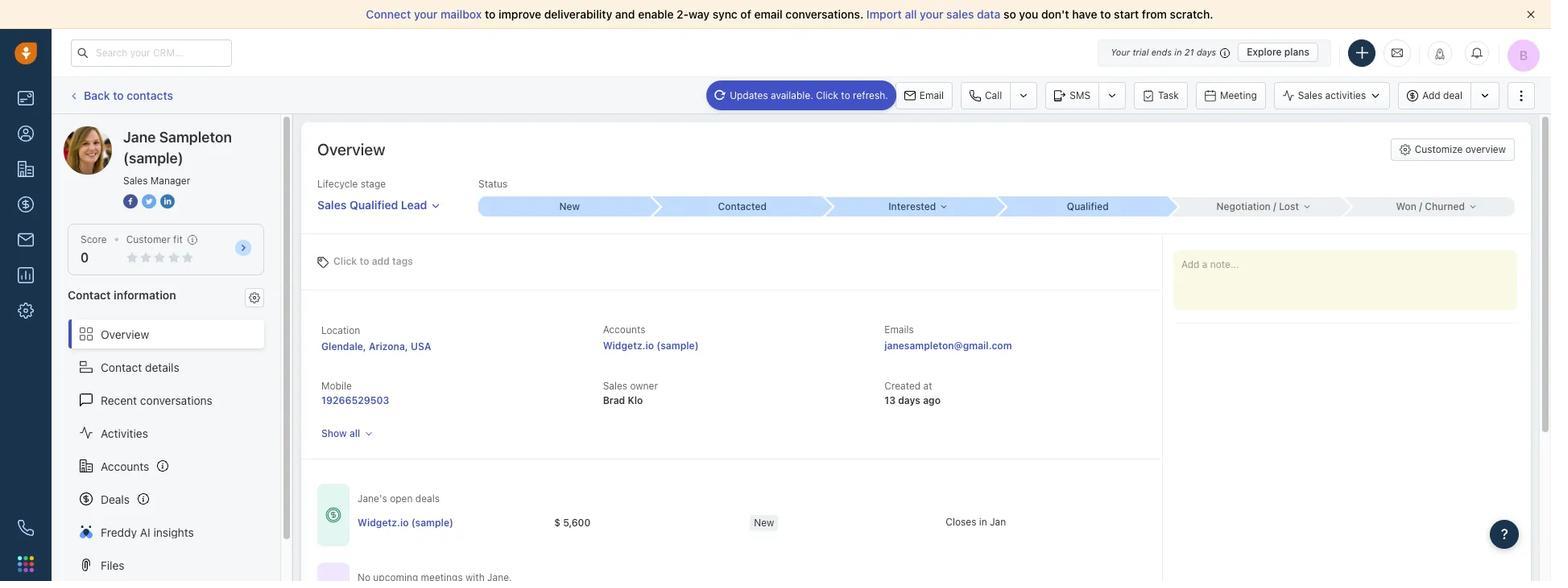 Task type: vqa. For each thing, say whether or not it's contained in the screenshot.
Connect your mailbox link
yes



Task type: locate. For each thing, give the bounding box(es) containing it.
contact information
[[68, 289, 176, 302]]

available.
[[771, 89, 813, 101]]

1 vertical spatial accounts
[[101, 460, 149, 473]]

sampleton down contacts
[[124, 126, 179, 139]]

1 your from the left
[[414, 7, 438, 21]]

data
[[977, 7, 1001, 21]]

ai
[[140, 526, 150, 539]]

to left add
[[360, 255, 369, 267]]

(sample) inside jane sampleton (sample) sales manager
[[123, 150, 183, 167]]

click to add tags
[[333, 255, 413, 267]]

sales qualified lead link
[[317, 191, 441, 213]]

your left mailbox
[[414, 7, 438, 21]]

contact details
[[101, 360, 179, 374]]

0 horizontal spatial /
[[1273, 200, 1276, 212]]

0 horizontal spatial widgetz.io
[[358, 517, 409, 529]]

sync
[[713, 7, 738, 21]]

scratch.
[[1170, 7, 1213, 21]]

click right available.
[[816, 89, 838, 101]]

1 horizontal spatial new
[[754, 517, 774, 529]]

(sample) up the manager
[[182, 126, 228, 139]]

1 horizontal spatial accounts
[[603, 324, 645, 336]]

jan
[[990, 516, 1006, 528]]

in
[[1174, 47, 1182, 57], [979, 516, 987, 528]]

0 vertical spatial accounts
[[603, 324, 645, 336]]

1 vertical spatial days
[[898, 395, 921, 407]]

don't
[[1041, 7, 1069, 21]]

interested button
[[824, 197, 997, 216]]

1 horizontal spatial widgetz.io
[[603, 340, 654, 352]]

jane for jane sampleton (sample)
[[96, 126, 121, 139]]

to inside 'link'
[[113, 88, 124, 102]]

recent
[[101, 393, 137, 407]]

sales for sales owner brad klo
[[603, 380, 627, 392]]

from
[[1142, 7, 1167, 21]]

jane sampleton (sample) sales manager
[[123, 129, 232, 187]]

widgetz.io
[[603, 340, 654, 352], [358, 517, 409, 529]]

start
[[1114, 7, 1139, 21]]

sales for sales qualified lead
[[317, 198, 347, 212]]

1 vertical spatial all
[[349, 428, 360, 440]]

1 horizontal spatial widgetz.io (sample) link
[[603, 340, 699, 352]]

sampleton up the manager
[[159, 129, 232, 146]]

jane sampleton (sample)
[[96, 126, 228, 139]]

updates available. click to refresh.
[[730, 89, 888, 101]]

0 horizontal spatial click
[[333, 255, 357, 267]]

widgetz.io (sample) link up the owner
[[603, 340, 699, 352]]

connect
[[366, 7, 411, 21]]

sales qualified lead
[[317, 198, 427, 212]]

widgetz.io (sample) link down open
[[358, 516, 453, 530]]

overview up lifecycle stage
[[317, 140, 385, 159]]

widgetz.io (sample) link inside row
[[358, 516, 453, 530]]

contact for contact information
[[68, 289, 111, 302]]

widgetz.io inside accounts widgetz.io (sample)
[[603, 340, 654, 352]]

lifecycle
[[317, 178, 358, 190]]

what's new image
[[1434, 48, 1446, 59]]

sampleton inside jane sampleton (sample) sales manager
[[159, 129, 232, 146]]

row containing closes in jan
[[358, 507, 1141, 540]]

and
[[615, 7, 635, 21]]

widgetz.io down the jane's
[[358, 517, 409, 529]]

emails
[[885, 324, 914, 336]]

arizona,
[[369, 341, 408, 353]]

sales down lifecycle
[[317, 198, 347, 212]]

1 vertical spatial widgetz.io
[[358, 517, 409, 529]]

mobile 19266529503
[[321, 380, 389, 407]]

all right import
[[905, 7, 917, 21]]

0 horizontal spatial new
[[559, 201, 580, 213]]

0 horizontal spatial jane
[[96, 126, 121, 139]]

0
[[81, 251, 89, 265]]

accounts widgetz.io (sample)
[[603, 324, 699, 352]]

refresh.
[[853, 89, 888, 101]]

task
[[1158, 89, 1179, 101]]

days down created
[[898, 395, 921, 407]]

to left refresh.
[[841, 89, 850, 101]]

(sample) up the owner
[[657, 340, 699, 352]]

meeting
[[1220, 89, 1257, 101]]

days right 21
[[1197, 47, 1216, 57]]

sales
[[946, 7, 974, 21]]

files
[[101, 559, 125, 572]]

sampleton for jane sampleton (sample) sales manager
[[159, 129, 232, 146]]

so
[[1004, 7, 1016, 21]]

widgetz.io up the owner
[[603, 340, 654, 352]]

1 horizontal spatial all
[[905, 7, 917, 21]]

sales
[[1298, 89, 1323, 101], [123, 175, 148, 187], [317, 198, 347, 212], [603, 380, 627, 392]]

to right back
[[113, 88, 124, 102]]

jane down contacts
[[123, 129, 156, 146]]

1 horizontal spatial click
[[816, 89, 838, 101]]

won / churned button
[[1342, 197, 1515, 216]]

0 vertical spatial days
[[1197, 47, 1216, 57]]

created at 13 days ago
[[885, 380, 941, 407]]

add deal button
[[1398, 82, 1471, 109]]

contact down the 0
[[68, 289, 111, 302]]

sales inside sales owner brad klo
[[603, 380, 627, 392]]

1 vertical spatial click
[[333, 255, 357, 267]]

deal
[[1443, 89, 1463, 101]]

1 / from the left
[[1273, 200, 1276, 212]]

in left 21
[[1174, 47, 1182, 57]]

sales left activities
[[1298, 89, 1323, 101]]

0 horizontal spatial widgetz.io (sample) link
[[358, 516, 453, 530]]

new inside row
[[754, 517, 774, 529]]

all
[[905, 7, 917, 21], [349, 428, 360, 440]]

to right mailbox
[[485, 7, 496, 21]]

jane down back
[[96, 126, 121, 139]]

email button
[[895, 82, 953, 109]]

jane's open deals
[[358, 493, 440, 505]]

activities
[[1325, 89, 1366, 101]]

jane inside jane sampleton (sample) sales manager
[[123, 129, 156, 146]]

glendale, arizona, usa link
[[321, 341, 431, 353]]

/ inside won / churned button
[[1419, 200, 1422, 212]]

customize
[[1415, 143, 1463, 155]]

your
[[414, 7, 438, 21], [920, 7, 944, 21]]

overview up 'contact details'
[[101, 327, 149, 341]]

1 vertical spatial contact
[[101, 360, 142, 374]]

0 vertical spatial widgetz.io (sample) link
[[603, 340, 699, 352]]

sales inside jane sampleton (sample) sales manager
[[123, 175, 148, 187]]

1 vertical spatial widgetz.io (sample) link
[[358, 516, 453, 530]]

0 vertical spatial click
[[816, 89, 838, 101]]

click left add
[[333, 255, 357, 267]]

1 horizontal spatial jane
[[123, 129, 156, 146]]

accounts for accounts
[[101, 460, 149, 473]]

accounts for accounts widgetz.io (sample)
[[603, 324, 645, 336]]

in left jan
[[979, 516, 987, 528]]

0 horizontal spatial days
[[898, 395, 921, 407]]

0 vertical spatial contact
[[68, 289, 111, 302]]

sales activities button
[[1274, 82, 1398, 109], [1274, 82, 1390, 109]]

days
[[1197, 47, 1216, 57], [898, 395, 921, 407]]

linkedin circled image
[[160, 193, 175, 210]]

0 vertical spatial all
[[905, 7, 917, 21]]

1 vertical spatial in
[[979, 516, 987, 528]]

accounts down activities
[[101, 460, 149, 473]]

task button
[[1134, 82, 1188, 109]]

(sample) inside accounts widgetz.io (sample)
[[657, 340, 699, 352]]

(sample) for accounts widgetz.io (sample)
[[657, 340, 699, 352]]

/ left lost
[[1273, 200, 1276, 212]]

show all
[[321, 428, 360, 440]]

contact up recent
[[101, 360, 142, 374]]

details
[[145, 360, 179, 374]]

/ right won
[[1419, 200, 1422, 212]]

show
[[321, 428, 347, 440]]

to
[[485, 7, 496, 21], [1100, 7, 1111, 21], [113, 88, 124, 102], [841, 89, 850, 101], [360, 255, 369, 267]]

2 / from the left
[[1419, 200, 1422, 212]]

won / churned
[[1396, 200, 1465, 212]]

1 horizontal spatial in
[[1174, 47, 1182, 57]]

qualified link
[[997, 197, 1169, 217]]

1 horizontal spatial /
[[1419, 200, 1422, 212]]

sales up facebook circled icon
[[123, 175, 148, 187]]

trial
[[1133, 47, 1149, 57]]

customer
[[126, 234, 171, 246]]

conversations.
[[786, 7, 864, 21]]

1 vertical spatial new
[[754, 517, 774, 529]]

days inside created at 13 days ago
[[898, 395, 921, 407]]

0 vertical spatial widgetz.io
[[603, 340, 654, 352]]

(sample) down deals
[[411, 517, 453, 529]]

janesampleton@gmail.com link
[[885, 338, 1012, 354]]

activities
[[101, 426, 148, 440]]

Search your CRM... text field
[[71, 39, 232, 66]]

0 horizontal spatial all
[[349, 428, 360, 440]]

contacted
[[718, 201, 767, 213]]

19266529503
[[321, 395, 389, 407]]

0 horizontal spatial your
[[414, 7, 438, 21]]

widgetz.io inside row
[[358, 517, 409, 529]]

row
[[358, 507, 1141, 540]]

accounts inside accounts widgetz.io (sample)
[[603, 324, 645, 336]]

updates available. click to refresh. link
[[706, 80, 896, 110]]

/ for churned
[[1419, 200, 1422, 212]]

your left sales
[[920, 7, 944, 21]]

sales inside sales qualified lead link
[[317, 198, 347, 212]]

0 horizontal spatial accounts
[[101, 460, 149, 473]]

/ inside negotiation / lost button
[[1273, 200, 1276, 212]]

container_wx8msf4aqz5i3rn1 image
[[325, 508, 341, 524]]

0 vertical spatial new
[[559, 201, 580, 213]]

all right show
[[349, 428, 360, 440]]

freshworks switcher image
[[18, 556, 34, 572]]

1 horizontal spatial your
[[920, 7, 944, 21]]

sales activities
[[1298, 89, 1366, 101]]

(sample) for jane sampleton (sample)
[[182, 126, 228, 139]]

0 horizontal spatial overview
[[101, 327, 149, 341]]

0 vertical spatial overview
[[317, 140, 385, 159]]

enable
[[638, 7, 674, 21]]

(sample) down the jane sampleton (sample)
[[123, 150, 183, 167]]

widgetz.io (sample) link
[[603, 340, 699, 352], [358, 516, 453, 530]]

overview
[[317, 140, 385, 159], [101, 327, 149, 341]]

phone element
[[10, 512, 42, 544]]

accounts up the owner
[[603, 324, 645, 336]]

sales up brad
[[603, 380, 627, 392]]



Task type: describe. For each thing, give the bounding box(es) containing it.
explore plans
[[1247, 46, 1310, 58]]

connect your mailbox to improve deliverability and enable 2-way sync of email conversations. import all your sales data so you don't have to start from scratch.
[[366, 7, 1213, 21]]

contact for contact details
[[101, 360, 142, 374]]

facebook circled image
[[123, 193, 138, 210]]

call link
[[961, 82, 1010, 109]]

0 vertical spatial in
[[1174, 47, 1182, 57]]

closes in jan
[[946, 516, 1006, 528]]

import
[[867, 7, 902, 21]]

1 horizontal spatial overview
[[317, 140, 385, 159]]

information
[[114, 289, 176, 302]]

fit
[[173, 234, 183, 246]]

won
[[1396, 200, 1417, 212]]

send email image
[[1392, 46, 1403, 59]]

connect your mailbox link
[[366, 7, 485, 21]]

customize overview button
[[1391, 139, 1515, 161]]

(sample) for jane sampleton (sample) sales manager
[[123, 150, 183, 167]]

lead
[[401, 198, 427, 212]]

freddy ai insights
[[101, 526, 194, 539]]

sms button
[[1046, 82, 1099, 109]]

of
[[740, 7, 751, 21]]

negotiation / lost link
[[1169, 197, 1342, 216]]

customize overview
[[1415, 143, 1506, 155]]

contacted link
[[651, 197, 824, 217]]

sales for sales activities
[[1298, 89, 1323, 101]]

call
[[985, 89, 1002, 101]]

1 horizontal spatial qualified
[[1067, 201, 1109, 213]]

interested link
[[824, 197, 997, 216]]

brad
[[603, 395, 625, 407]]

email
[[754, 7, 783, 21]]

new inside new link
[[559, 201, 580, 213]]

click inside updates available. click to refresh. link
[[816, 89, 838, 101]]

your
[[1111, 47, 1130, 57]]

0 horizontal spatial qualified
[[349, 198, 398, 212]]

klo
[[628, 395, 643, 407]]

sampleton for jane sampleton (sample)
[[124, 126, 179, 139]]

21
[[1185, 47, 1194, 57]]

churned
[[1425, 200, 1465, 212]]

lifecycle stage
[[317, 178, 386, 190]]

1 vertical spatial overview
[[101, 327, 149, 341]]

close image
[[1527, 10, 1535, 19]]

tags
[[392, 255, 413, 267]]

email
[[920, 89, 944, 101]]

add
[[372, 255, 390, 267]]

2 your from the left
[[920, 7, 944, 21]]

status
[[478, 178, 508, 190]]

meeting button
[[1196, 82, 1266, 109]]

score 0
[[81, 234, 107, 265]]

customer fit
[[126, 234, 183, 246]]

way
[[689, 7, 710, 21]]

overview
[[1466, 143, 1506, 155]]

janesampleton@gmail.com
[[885, 340, 1012, 352]]

interested
[[888, 200, 936, 212]]

phone image
[[18, 520, 34, 536]]

negotiation
[[1217, 200, 1271, 212]]

call button
[[961, 82, 1010, 109]]

0 button
[[81, 251, 89, 265]]

location
[[321, 325, 360, 337]]

open
[[390, 493, 413, 505]]

sms
[[1070, 89, 1091, 101]]

jane's
[[358, 493, 387, 505]]

0 horizontal spatial in
[[979, 516, 987, 528]]

mailbox
[[441, 7, 482, 21]]

score
[[81, 234, 107, 246]]

closes
[[946, 516, 976, 528]]

twitter circled image
[[142, 193, 156, 210]]

5,600
[[563, 517, 591, 529]]

your trial ends in 21 days
[[1111, 47, 1216, 57]]

contacts
[[127, 88, 173, 102]]

mng settings image
[[249, 292, 260, 303]]

stage
[[361, 178, 386, 190]]

explore
[[1247, 46, 1282, 58]]

plans
[[1284, 46, 1310, 58]]

1 horizontal spatial days
[[1197, 47, 1216, 57]]

recent conversations
[[101, 393, 212, 407]]

/ for lost
[[1273, 200, 1276, 212]]

freddy
[[101, 526, 137, 539]]

jane for jane sampleton (sample) sales manager
[[123, 129, 156, 146]]

back
[[84, 88, 110, 102]]

add deal
[[1423, 89, 1463, 101]]

insights
[[153, 526, 194, 539]]

owner
[[630, 380, 658, 392]]

2-
[[677, 7, 689, 21]]

created
[[885, 380, 921, 392]]

negotiation / lost button
[[1169, 197, 1342, 216]]

(sample) inside row
[[411, 517, 453, 529]]

you
[[1019, 7, 1038, 21]]

back to contacts
[[84, 88, 173, 102]]

to left start
[[1100, 7, 1111, 21]]

widgetz.io (sample)
[[358, 517, 453, 529]]

conversations
[[140, 393, 212, 407]]

improve
[[499, 7, 541, 21]]

deliverability
[[544, 7, 612, 21]]

mobile
[[321, 380, 352, 392]]

deals
[[101, 493, 130, 506]]

add
[[1423, 89, 1441, 101]]

$ 5,600
[[554, 517, 591, 529]]

13
[[885, 395, 896, 407]]

sales owner brad klo
[[603, 380, 658, 407]]



